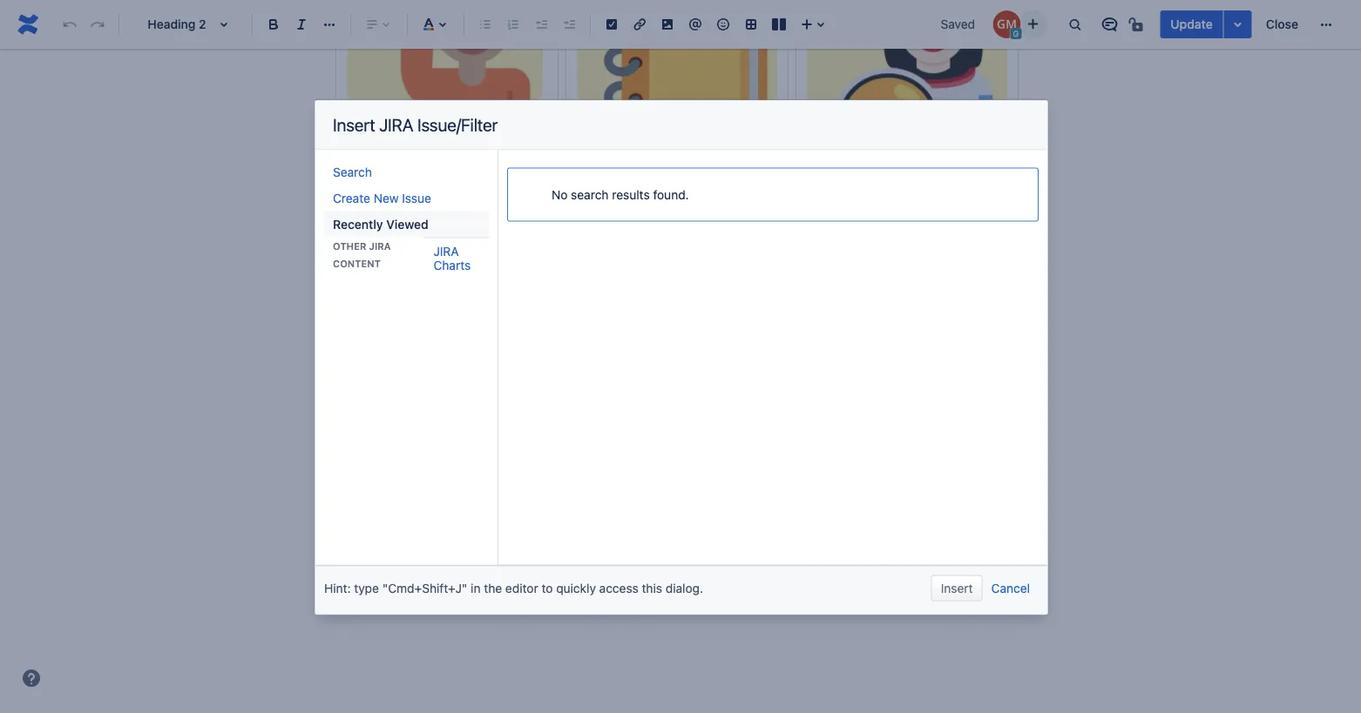 Task type: vqa. For each thing, say whether or not it's contained in the screenshot.
activity.
no



Task type: locate. For each thing, give the bounding box(es) containing it.
with
[[711, 377, 737, 394]]

no search results found.
[[552, 187, 689, 202]]

1 vertical spatial post
[[459, 377, 486, 394]]

action item image
[[601, 14, 622, 35]]

create down other
[[346, 267, 388, 283]]

it's
[[829, 267, 847, 283]]

create a blog post to share news and announcements with your team and company.
[[371, 377, 803, 418]]

create for create a blog post to share team news. it will automatically appear here once it's published.
[[346, 267, 388, 283]]

search button
[[324, 159, 489, 185]]

create
[[333, 191, 370, 205], [346, 267, 388, 283], [371, 377, 413, 394]]

create inside button
[[333, 191, 370, 205]]

team for team goals
[[866, 136, 906, 154]]

cancel
[[992, 581, 1030, 596]]

insert jira issue/filter
[[333, 115, 498, 135]]

0 vertical spatial team
[[866, 136, 906, 154]]

1 vertical spatial a
[[417, 377, 424, 394]]

0 horizontal spatial team
[[519, 267, 550, 283]]

notes
[[688, 135, 730, 154], [725, 169, 760, 185]]

post for team
[[433, 267, 461, 283]]

jira up search button
[[379, 115, 413, 135]]

dialog.
[[666, 581, 703, 596]]

share for news
[[506, 377, 540, 394]]

1 vertical spatial create
[[346, 267, 388, 283]]

team
[[519, 267, 550, 283], [772, 377, 803, 394]]

add up "no search results found."
[[594, 169, 620, 185]]

jira down recently viewed button
[[434, 244, 459, 258]]

1 horizontal spatial news
[[544, 377, 577, 394]]

blog
[[402, 267, 430, 283], [427, 377, 455, 394]]

once
[[795, 267, 825, 283]]

appear
[[716, 267, 759, 283]]

0 vertical spatial share
[[481, 267, 515, 283]]

a for create a blog post to share news and announcements with your team and company.
[[417, 377, 424, 394]]

post inside create a blog post to share news and announcements with your team and company.
[[459, 377, 486, 394]]

meeting notes
[[625, 135, 730, 154]]

create up company. on the bottom left
[[371, 377, 413, 394]]

0 horizontal spatial insert
[[333, 115, 375, 135]]

emoji image
[[713, 14, 734, 35]]

team down recently at the top of the page
[[346, 233, 386, 252]]

0 vertical spatial post
[[433, 267, 461, 283]]

1 horizontal spatial and
[[580, 377, 604, 394]]

team inside create a blog post to share news and announcements with your team and company.
[[772, 377, 803, 394]]

1 vertical spatial team
[[772, 377, 803, 394]]

1 horizontal spatial team
[[772, 377, 803, 394]]

post
[[433, 267, 461, 283], [459, 377, 486, 394]]

hint:
[[324, 581, 351, 596]]

outdent ⇧tab image
[[531, 14, 552, 35]]

add resources for new hires
[[360, 165, 535, 181]]

search
[[333, 165, 372, 179]]

1 horizontal spatial team
[[866, 136, 906, 154]]

1 vertical spatial here
[[763, 267, 791, 283]]

team news
[[346, 233, 428, 252]]

a inside create a blog post to share news and announcements with your team and company.
[[417, 377, 424, 394]]

1 vertical spatial blog
[[427, 377, 455, 394]]

insert left cancel
[[941, 581, 973, 596]]

insert up search
[[333, 115, 375, 135]]

and
[[580, 377, 604, 394], [371, 401, 395, 418]]

insert
[[333, 115, 375, 135], [941, 581, 973, 596]]

0 vertical spatial news
[[390, 233, 428, 252]]

1 vertical spatial insert
[[941, 581, 973, 596]]

news
[[390, 233, 428, 252], [544, 377, 577, 394]]

a down team news
[[391, 267, 399, 283]]

undo ⌘z image
[[59, 14, 80, 35]]

1 vertical spatial share
[[506, 377, 540, 394]]

a up company. on the bottom left
[[417, 377, 424, 394]]

onboarding
[[383, 131, 469, 150]]

quickly
[[556, 581, 596, 596]]

update
[[1171, 17, 1213, 31]]

0 vertical spatial create
[[333, 191, 370, 205]]

a
[[391, 267, 399, 283], [417, 377, 424, 394]]

found.
[[653, 187, 689, 202]]

no
[[552, 187, 568, 202]]

update button
[[1160, 10, 1224, 38]]

team left news. on the top of page
[[519, 267, 550, 283]]

blog left charts
[[402, 267, 430, 283]]

0 vertical spatial insert
[[333, 115, 375, 135]]

0 horizontal spatial news
[[390, 233, 428, 252]]

close
[[1266, 17, 1299, 31]]

results
[[612, 187, 650, 202]]

0 horizontal spatial a
[[391, 267, 399, 283]]

the
[[484, 581, 502, 596]]

1 horizontal spatial a
[[417, 377, 424, 394]]

jira inside other jira content
[[369, 241, 391, 252]]

charts
[[434, 258, 471, 272]]

team right your
[[772, 377, 803, 394]]

1 horizontal spatial add
[[594, 169, 620, 185]]

links
[[623, 169, 651, 185]]

link image
[[629, 14, 650, 35]]

1 horizontal spatial insert
[[941, 581, 973, 596]]

and left company. on the bottom left
[[371, 401, 395, 418]]

share inside create a blog post to share news and announcements with your team and company.
[[506, 377, 540, 394]]

layouts image
[[769, 14, 790, 35]]

0 vertical spatial a
[[391, 267, 399, 283]]

list them here
[[863, 169, 952, 186]]

and left announcements
[[580, 377, 604, 394]]

create inside create a blog post to share news and announcements with your team and company.
[[371, 377, 413, 394]]

your
[[741, 377, 768, 394]]

share for team
[[481, 267, 515, 283]]

post for news
[[459, 377, 486, 394]]

2 vertical spatial create
[[371, 377, 413, 394]]

italic ⌘i image
[[291, 14, 312, 35]]

confluence image
[[14, 10, 42, 38], [14, 10, 42, 38]]

to inside create a blog post to share news and announcements with your team and company.
[[490, 377, 502, 394]]

1 vertical spatial and
[[371, 401, 395, 418]]

team up list
[[866, 136, 906, 154]]

blog inside create a blog post to share news and announcements with your team and company.
[[427, 377, 455, 394]]

new
[[374, 191, 399, 205]]

insert inside button
[[941, 581, 973, 596]]

1 vertical spatial news
[[544, 377, 577, 394]]

team
[[866, 136, 906, 154], [346, 233, 386, 252]]

0 vertical spatial blog
[[402, 267, 430, 283]]

notes up meeting
[[688, 135, 730, 154]]

0 vertical spatial and
[[580, 377, 604, 394]]

add links to meeting notes
[[594, 169, 760, 185]]

jira
[[379, 115, 413, 135], [369, 241, 391, 252], [434, 244, 459, 258]]

share
[[481, 267, 515, 283], [506, 377, 540, 394]]

0 vertical spatial here
[[924, 169, 952, 186]]

search
[[571, 187, 609, 202]]

other
[[333, 241, 366, 252]]

notes right meeting
[[725, 169, 760, 185]]

0 horizontal spatial here
[[763, 267, 791, 283]]

company.
[[398, 401, 458, 418]]

news.
[[554, 267, 590, 283]]

create a blog post to share team news. it will automatically appear here once it's published.
[[346, 267, 915, 283]]

content
[[333, 258, 381, 269]]

0 horizontal spatial and
[[371, 401, 395, 418]]

jira down recently viewed
[[369, 241, 391, 252]]

here
[[924, 169, 952, 186], [763, 267, 791, 283]]

here left once
[[763, 267, 791, 283]]

create down search
[[333, 191, 370, 205]]

here down goals on the top right of page
[[924, 169, 952, 186]]

insert for insert
[[941, 581, 973, 596]]

0 horizontal spatial team
[[346, 233, 386, 252]]

blog up company. on the bottom left
[[427, 377, 455, 394]]

jira charts
[[434, 244, 471, 272]]

published.
[[851, 267, 915, 283]]

access
[[599, 581, 639, 596]]

add for meeting notes
[[594, 169, 620, 185]]

1 vertical spatial team
[[346, 233, 386, 252]]

0 horizontal spatial add
[[360, 165, 385, 181]]

add
[[360, 165, 385, 181], [594, 169, 620, 185]]

saved
[[941, 17, 975, 31]]

add up create new issue on the top of the page
[[360, 165, 385, 181]]

to
[[654, 169, 667, 185], [465, 267, 477, 283], [490, 377, 502, 394], [542, 581, 553, 596]]

issue/filter
[[417, 115, 498, 135]]



Task type: describe. For each thing, give the bounding box(es) containing it.
1 horizontal spatial here
[[924, 169, 952, 186]]

numbered list ⌘⇧7 image
[[503, 14, 524, 35]]

bold ⌘b image
[[263, 14, 284, 35]]

add for onboarding faqs
[[360, 165, 385, 181]]

adjust update settings image
[[1228, 14, 1249, 35]]

meeting
[[625, 135, 685, 154]]

jira inside jira charts
[[434, 244, 459, 258]]

jira for issue/filter
[[379, 115, 413, 135]]

viewed
[[386, 217, 429, 231]]

create for create new issue
[[333, 191, 370, 205]]

create for create a blog post to share news and announcements with your team and company.
[[371, 377, 413, 394]]

jira charts button
[[425, 238, 506, 278]]

0 vertical spatial team
[[519, 267, 550, 283]]

for
[[454, 165, 471, 181]]

it
[[594, 267, 602, 283]]

Main content area, start typing to enter text. text field
[[336, 0, 1019, 589]]

issue
[[402, 191, 431, 205]]

blog for create a blog post to share team news. it will automatically appear here once it's published.
[[402, 267, 430, 283]]

editor
[[506, 581, 538, 596]]

list
[[863, 169, 885, 186]]

a for create a blog post to share team news. it will automatically appear here once it's published.
[[391, 267, 399, 283]]

insert for insert jira issue/filter
[[333, 115, 375, 135]]

"cmd+shift+j"
[[382, 581, 468, 596]]

insert button
[[932, 576, 983, 602]]

team for team news
[[346, 233, 386, 252]]

recently
[[333, 217, 383, 231]]

table image
[[741, 14, 762, 35]]

add image, video, or file image
[[657, 14, 678, 35]]

new
[[475, 165, 501, 181]]

0 vertical spatial notes
[[688, 135, 730, 154]]

team goals
[[866, 136, 949, 154]]

goals
[[909, 136, 949, 154]]

blog for create a blog post to share news and announcements with your team and company.
[[427, 377, 455, 394]]

will
[[605, 267, 625, 283]]

resources
[[388, 165, 450, 181]]

news inside create a blog post to share news and announcements with your team and company.
[[544, 377, 577, 394]]

close button
[[1256, 10, 1309, 38]]

create new issue
[[333, 191, 431, 205]]

bullet list ⌘⇧8 image
[[475, 14, 496, 35]]

faqs
[[473, 131, 512, 150]]

giulia masi image
[[993, 10, 1021, 38]]

meeting
[[671, 169, 722, 185]]

1 vertical spatial notes
[[725, 169, 760, 185]]

indent tab image
[[559, 14, 580, 35]]

jira for content
[[369, 241, 391, 252]]

other jira content
[[333, 241, 391, 269]]

type
[[354, 581, 379, 596]]

mention image
[[685, 14, 706, 35]]

redo ⌘⇧z image
[[87, 14, 108, 35]]

them
[[888, 169, 920, 186]]

hint: type "cmd+shift+j" in the editor to quickly access this dialog.
[[324, 581, 703, 596]]

announcements
[[607, 377, 707, 394]]

cancel link
[[992, 576, 1030, 602]]

create new issue button
[[324, 185, 489, 211]]

hires
[[504, 165, 535, 181]]

recently viewed
[[333, 217, 429, 231]]

automatically
[[629, 267, 712, 283]]

in
[[471, 581, 481, 596]]

onboarding faqs
[[383, 131, 512, 150]]

this
[[642, 581, 662, 596]]

recently viewed button
[[324, 211, 489, 238]]



